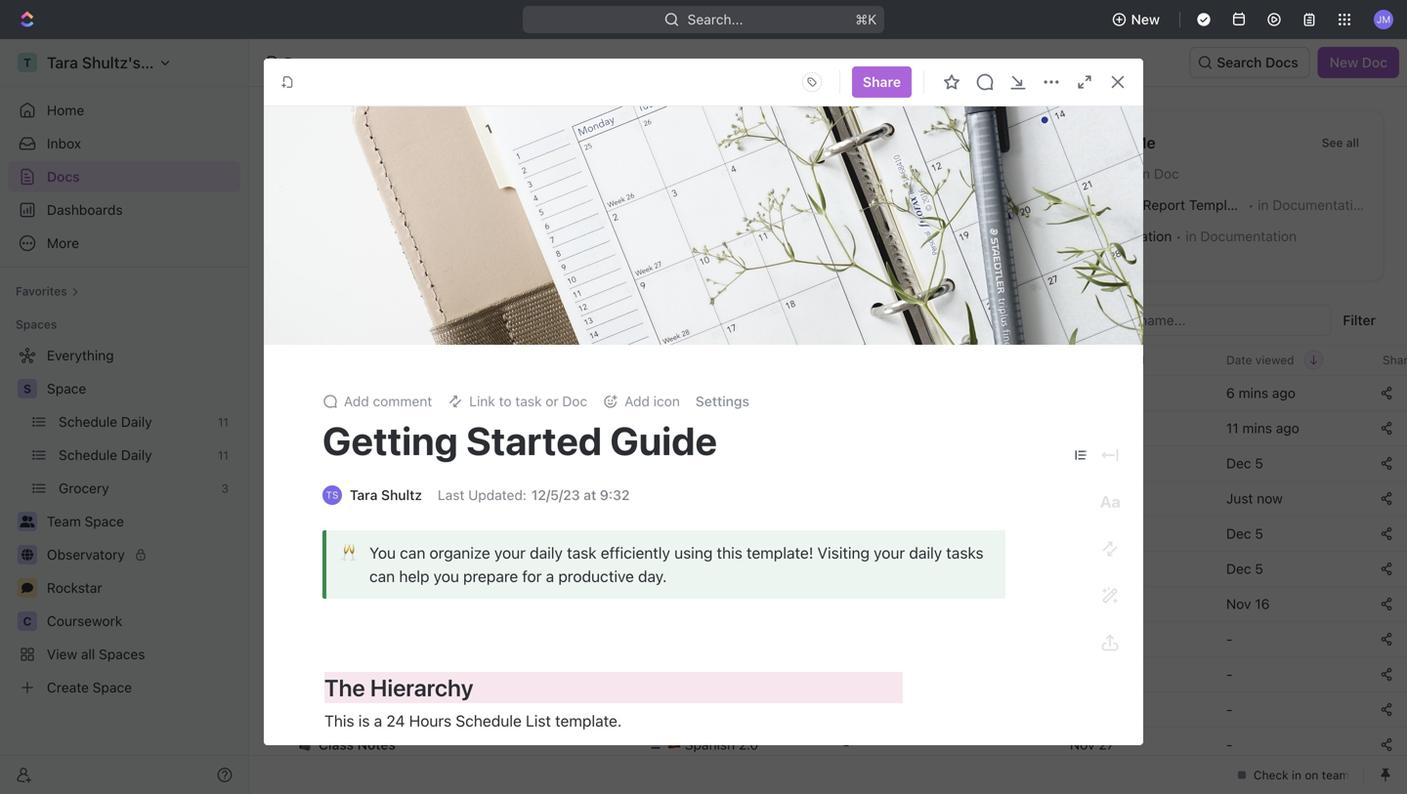 Task type: locate. For each thing, give the bounding box(es) containing it.
class down this
[[319, 737, 354, 753]]

2 notes from the top
[[375, 702, 411, 718]]

0 vertical spatial 3
[[410, 420, 419, 437]]

0 vertical spatial can
[[400, 544, 426, 563]]

2 vertical spatial class notes button
[[297, 728, 625, 763]]

can down you
[[370, 567, 395, 586]]

1 horizontal spatial see all button
[[1315, 131, 1368, 154]]

1 horizontal spatial see all
[[1323, 136, 1360, 150]]

0 vertical spatial notes
[[375, 561, 411, 577]]

2 2.0 from the top
[[739, 737, 759, 753]]

0 vertical spatial beauty
[[685, 561, 729, 577]]

getting
[[323, 418, 458, 464], [319, 491, 367, 507], [319, 596, 367, 613]]

nov 16
[[1071, 596, 1114, 613], [1227, 596, 1270, 613]]

getting up 🥂
[[319, 491, 367, 507]]

1 vertical spatial class
[[319, 667, 354, 683]]

1 nov 27 from the top
[[1071, 632, 1115, 648]]

ago down 6 mins ago
[[1277, 420, 1300, 437]]

2 vertical spatial class notes
[[319, 737, 396, 753]]

1 see from the left
[[571, 136, 592, 150]]

0 horizontal spatial 3
[[410, 420, 419, 437]]

docs down inbox
[[47, 169, 80, 185]]

dec 4 cell
[[1059, 516, 1215, 551]]

2 🇪🇸 spanish 2.0 from the top
[[668, 737, 759, 753]]

0 vertical spatial of
[[786, 561, 799, 577]]

daily down this
[[730, 596, 761, 613]]

daily
[[730, 456, 761, 472], [730, 596, 761, 613]]

2 spanish from the top
[[685, 737, 735, 753]]

1 template from the left
[[421, 197, 479, 213]]

schedule down settings
[[668, 456, 727, 472]]

getting started guide button up the organize
[[297, 482, 625, 517]]

4
[[1099, 526, 1108, 542]]

computing
[[802, 561, 872, 577], [802, 667, 872, 683]]

3 class from the top
[[319, 737, 354, 753]]

3 row from the top
[[273, 409, 1408, 448]]

see all for recent
[[571, 136, 608, 150]]

2 class notes button from the top
[[297, 657, 625, 693]]

ago down the viewed
[[1273, 385, 1296, 401]]

see for recent
[[571, 136, 592, 150]]

task inside "dropdown button"
[[516, 393, 542, 410]]

a right for
[[546, 567, 555, 586]]

this is a 24 hours schedule list template.
[[325, 712, 622, 731]]

reading notes
[[319, 561, 411, 577], [319, 702, 411, 718]]

2 16 from the left
[[1256, 596, 1270, 613]]

tab list
[[296, 305, 764, 344]]

workspace button
[[530, 305, 612, 344]]

0 vertical spatial class notes
[[319, 526, 396, 542]]

0 vertical spatial everything
[[668, 385, 735, 401]]

happiness • in happiness
[[325, 228, 486, 244]]

date inside button
[[1227, 353, 1253, 367]]

change cover button
[[942, 306, 1055, 337]]

2 beauty from the top
[[685, 667, 729, 683]]

1 horizontal spatial 16
[[1256, 596, 1270, 613]]

1 schedule daily from the top
[[668, 456, 761, 472]]

2 vertical spatial getting started guide
[[319, 596, 460, 613]]

viewed
[[1256, 353, 1295, 367]]

happiness
[[700, 166, 767, 182], [508, 197, 574, 213], [325, 228, 391, 244], [420, 228, 486, 244], [319, 420, 387, 437]]

1 horizontal spatial new
[[1330, 54, 1359, 70]]

0 horizontal spatial daily
[[530, 544, 563, 563]]

1 vertical spatial class notes
[[319, 667, 396, 683]]

1 add from the left
[[344, 393, 369, 410]]

class notes
[[319, 526, 396, 542], [319, 667, 396, 683], [319, 737, 396, 753]]

home link
[[8, 95, 241, 126]]

column header
[[273, 344, 294, 376]]

add for add icon
[[625, 393, 650, 410]]

see all
[[571, 136, 608, 150], [1323, 136, 1360, 150]]

1 your from the left
[[495, 544, 526, 563]]

1 horizontal spatial untitled • in doc
[[1076, 166, 1180, 182]]

1 horizontal spatial your
[[874, 544, 906, 563]]

1 untitled • in doc from the left
[[325, 166, 428, 182]]

2 see all button from the left
[[1315, 131, 1368, 154]]

2 and from the top
[[733, 667, 756, 683]]

ago for 11 mins ago
[[1277, 420, 1300, 437]]

2 reading notes button from the top
[[297, 693, 625, 728]]

1 vertical spatial started
[[370, 491, 418, 507]]

row containing date updated
[[273, 344, 1408, 376]]

by
[[1112, 133, 1130, 152]]

untitled for recent
[[325, 166, 375, 182]]

row containing nov 27
[[273, 622, 1408, 657]]

1 beauty from the top
[[685, 561, 729, 577]]

notes
[[375, 561, 411, 577], [375, 702, 411, 718]]

cell
[[273, 375, 294, 411], [832, 375, 1059, 411], [1059, 375, 1215, 411], [273, 411, 294, 446], [832, 411, 1059, 446], [1059, 411, 1215, 446], [273, 446, 294, 481], [832, 446, 1059, 481], [273, 481, 294, 516], [636, 481, 832, 516], [832, 481, 1059, 516], [273, 516, 294, 551], [273, 551, 294, 587], [1059, 551, 1215, 587], [273, 587, 294, 622], [273, 622, 294, 657], [294, 622, 636, 657], [636, 622, 832, 657], [832, 622, 1059, 657], [273, 657, 294, 692], [1059, 657, 1215, 692], [273, 692, 294, 727], [1059, 692, 1215, 727], [273, 727, 294, 763]]

1 date from the left
[[1071, 353, 1096, 367]]

0 vertical spatial spanish
[[685, 702, 735, 718]]

favorites inside button
[[16, 285, 67, 298]]

assigned button
[[620, 305, 689, 344]]

0 vertical spatial 🇪🇸
[[668, 702, 681, 718]]

2 notes from the top
[[358, 667, 396, 683]]

space
[[47, 381, 86, 397]]

mins right 11
[[1243, 420, 1273, 437]]

report for recent
[[375, 197, 418, 213]]

getting started guide up you
[[319, 491, 460, 507]]

guide
[[610, 418, 718, 464], [422, 491, 460, 507], [422, 596, 460, 613]]

date updated
[[1071, 353, 1146, 367]]

0 vertical spatial 👨‍💻 beauty and joy of computing
[[668, 561, 872, 577]]

3 up last
[[441, 456, 450, 472]]

2 row from the top
[[273, 375, 1408, 411]]

24
[[387, 712, 405, 731]]

2 schedule daily from the top
[[668, 596, 761, 613]]

0 vertical spatial getting
[[323, 418, 458, 464]]

1 spanish from the top
[[685, 702, 735, 718]]

1 see all button from the left
[[563, 131, 616, 154]]

schedule left list
[[456, 712, 522, 731]]

report up documentation • in documentation
[[1143, 197, 1186, 213]]

2 daily from the left
[[910, 544, 943, 563]]

1 computing from the top
[[802, 561, 872, 577]]

row containing doc
[[273, 375, 1408, 411]]

1 vertical spatial class notes button
[[297, 657, 625, 693]]

notes up you
[[358, 526, 396, 542]]

search...
[[688, 11, 744, 27]]

schedule daily down you can organize your daily task efficiently using this template! visiting your daily tasks can help you prepare for a productive day.
[[668, 596, 761, 613]]

1 vertical spatial schedule daily
[[668, 596, 761, 613]]

workspace
[[535, 315, 607, 331]]

2 class from the top
[[319, 667, 354, 683]]

task up productive
[[567, 544, 597, 563]]

1 row from the top
[[273, 344, 1408, 376]]

notes right is
[[375, 702, 411, 718]]

2 nov 27 from the top
[[1071, 737, 1115, 753]]

prepare
[[464, 567, 518, 586]]

mins for 6
[[1239, 385, 1269, 401]]

docs up recent
[[285, 54, 317, 70]]

1 vertical spatial task
[[567, 544, 597, 563]]

computing for dec 5
[[802, 561, 872, 577]]

2 add from the left
[[625, 393, 650, 410]]

1 vertical spatial 👨‍💻
[[668, 667, 681, 683]]

class notes button down 'hierarchy'
[[297, 728, 625, 763]]

1 👨‍💻 beauty and joy of computing from the top
[[668, 561, 872, 577]]

5 for schedule daily
[[1256, 456, 1264, 472]]

getting down 🥂
[[319, 596, 367, 613]]

report
[[375, 197, 418, 213], [1143, 197, 1186, 213]]

• inside campaign report template • in documentation
[[1249, 198, 1255, 213]]

2 your from the left
[[874, 544, 906, 563]]

is
[[359, 712, 370, 731]]

reading notes down tara
[[319, 561, 411, 577]]

reading notes button for 🇪🇸 spanish 2.0
[[297, 693, 625, 728]]

1 🇪🇸 spanish 2.0 from the top
[[668, 702, 759, 718]]

all for created by me
[[1347, 136, 1360, 150]]

0 vertical spatial daily
[[730, 456, 761, 472]]

class notes for 🇪🇸
[[319, 737, 396, 753]]

0 horizontal spatial nov 16
[[1071, 596, 1114, 613]]

reading notes down the
[[319, 702, 411, 718]]

change cover button
[[942, 306, 1055, 337]]

date left updated
[[1071, 353, 1096, 367]]

template for recent
[[421, 197, 479, 213]]

daily
[[530, 544, 563, 563], [910, 544, 943, 563]]

2 report from the left
[[1143, 197, 1186, 213]]

reading notes button
[[297, 552, 625, 587], [297, 693, 625, 728]]

dec 5 for 👨‍💻 beauty and joy of computing
[[1227, 561, 1264, 577]]

1 class notes button from the top
[[297, 517, 625, 552]]

schedule down you can organize your daily task efficiently using this template! visiting your daily tasks can help you prepare for a productive day.
[[668, 596, 727, 613]]

0 vertical spatial reading notes button
[[297, 552, 625, 587]]

2.0
[[739, 702, 759, 718], [739, 737, 759, 753]]

1 horizontal spatial untitled
[[1076, 166, 1126, 182]]

1 vertical spatial 🇪🇸
[[668, 737, 681, 753]]

9:32
[[600, 487, 630, 503]]

1 vertical spatial notes
[[358, 667, 396, 683]]

a inside you can organize your daily task efficiently using this template! visiting your daily tasks can help you prepare for a productive day.
[[546, 567, 555, 586]]

Search by name... text field
[[1073, 306, 1320, 335]]

1 joy from the top
[[760, 561, 782, 577]]

notes for 👨‍💻 beauty and joy of computing
[[375, 561, 411, 577]]

joy for notes
[[760, 561, 782, 577]]

started up you
[[370, 491, 418, 507]]

class notes button up this is a 24 hours schedule list template.
[[297, 657, 625, 693]]

class up 🥂
[[319, 526, 354, 542]]

global
[[685, 526, 725, 542]]

2 see all from the left
[[1323, 136, 1360, 150]]

everything down settings
[[668, 420, 735, 437]]

everything down archived button
[[668, 385, 735, 401]]

1 vertical spatial getting
[[319, 491, 367, 507]]

1 everything from the top
[[668, 385, 735, 401]]

1 reading notes button from the top
[[297, 552, 625, 587]]

docs right the search at right
[[1266, 54, 1299, 70]]

sidebar navigation
[[0, 39, 249, 795]]

0 vertical spatial 👨‍💻
[[668, 561, 681, 577]]

of for notes
[[786, 667, 799, 683]]

daily up for
[[530, 544, 563, 563]]

1 vertical spatial and
[[733, 667, 756, 683]]

doc down jm dropdown button
[[1363, 54, 1388, 70]]

all
[[595, 136, 608, 150], [1347, 136, 1360, 150]]

1 notes from the top
[[375, 561, 411, 577]]

1 class notes from the top
[[319, 526, 396, 542]]

class for 👨‍💻 beauty and joy of computing
[[319, 667, 354, 683]]

2 untitled • in doc from the left
[[1076, 166, 1180, 182]]

dec 5
[[1071, 456, 1108, 472], [1227, 456, 1264, 472], [1071, 491, 1108, 507], [1227, 526, 1264, 542], [1227, 561, 1264, 577]]

0 horizontal spatial see all button
[[563, 131, 616, 154]]

untitled • in doc up the 'activity'
[[325, 166, 428, 182]]

1 of from the top
[[786, 561, 799, 577]]

1 2.0 from the top
[[739, 702, 759, 718]]

class up this
[[319, 667, 354, 683]]

1 nov 16 from the left
[[1071, 596, 1114, 613]]

3 class notes from the top
[[319, 737, 396, 753]]

getting started guide for nov
[[319, 596, 460, 613]]

doc down me
[[1155, 166, 1180, 182]]

2 👨‍💻 from the top
[[668, 667, 681, 683]]

1 horizontal spatial a
[[546, 567, 555, 586]]

schedule daily for nov
[[668, 596, 761, 613]]

1 horizontal spatial template
[[1190, 197, 1248, 213]]

2 untitled from the left
[[1076, 166, 1126, 182]]

1 untitled from the left
[[325, 166, 375, 182]]

0 vertical spatial class notes button
[[297, 517, 625, 552]]

2 class notes from the top
[[319, 667, 396, 683]]

1 and from the top
[[733, 561, 756, 577]]

schedule daily
[[668, 456, 761, 472], [668, 596, 761, 613]]

1 getting started guide button from the top
[[297, 482, 625, 517]]

untitled up the 'activity'
[[325, 166, 375, 182]]

1 horizontal spatial all
[[1347, 136, 1360, 150]]

getting for nov 16
[[319, 596, 367, 613]]

add
[[344, 393, 369, 410], [625, 393, 650, 410]]

1 vertical spatial reading
[[319, 702, 371, 718]]

2 reading from the top
[[319, 702, 371, 718]]

1 vertical spatial a
[[374, 712, 382, 731]]

getting started guide button down you
[[297, 587, 625, 622]]

can
[[400, 544, 426, 563], [370, 567, 395, 586]]

computing for -
[[802, 667, 872, 683]]

1 vertical spatial nov 27
[[1071, 737, 1115, 753]]

2 date from the left
[[1227, 353, 1253, 367]]

0 vertical spatial ago
[[1273, 385, 1296, 401]]

0 vertical spatial and
[[733, 561, 756, 577]]

1 👨‍💻 from the top
[[668, 561, 681, 577]]

0 horizontal spatial untitled • in doc
[[325, 166, 428, 182]]

new for new doc
[[1330, 54, 1359, 70]]

add comment
[[344, 393, 432, 410]]

untitled • in doc for created by me
[[1076, 166, 1180, 182]]

daily down settings
[[730, 456, 761, 472]]

and for reading notes
[[733, 561, 756, 577]]

doc inside button
[[1363, 54, 1388, 70]]

row
[[273, 344, 1408, 376], [273, 375, 1408, 411], [273, 409, 1408, 448], [273, 444, 1408, 483], [273, 481, 1408, 517], [273, 516, 1408, 552], [273, 551, 1408, 587], [273, 587, 1408, 622], [273, 622, 1408, 657], [273, 657, 1408, 693], [273, 692, 1408, 728], [273, 727, 1408, 763]]

schedule daily down settings
[[668, 456, 761, 472]]

ago
[[1273, 385, 1296, 401], [1277, 420, 1300, 437]]

1 vertical spatial new
[[1330, 54, 1359, 70]]

me
[[1134, 133, 1156, 152]]

2 nov 16 from the left
[[1227, 596, 1270, 613]]

doc down my
[[319, 385, 344, 401]]

0 horizontal spatial 16
[[1099, 596, 1114, 613]]

inbox
[[47, 135, 81, 152]]

1 vertical spatial beauty
[[685, 667, 729, 683]]

my
[[335, 315, 355, 331]]

notes down is
[[358, 737, 396, 753]]

2 all from the left
[[1347, 136, 1360, 150]]

1 vertical spatial favorites
[[16, 285, 67, 298]]

0 vertical spatial 27
[[1099, 632, 1115, 648]]

1 see all from the left
[[571, 136, 608, 150]]

date inside button
[[1071, 353, 1096, 367]]

1 vertical spatial everything
[[668, 420, 735, 437]]

1 vertical spatial 3
[[441, 456, 450, 472]]

a right is
[[374, 712, 382, 731]]

started
[[466, 418, 602, 464], [370, 491, 418, 507], [370, 596, 418, 613]]

0 horizontal spatial see all
[[571, 136, 608, 150]]

0 vertical spatial class
[[319, 526, 354, 542]]

see all for created by me
[[1323, 136, 1360, 150]]

untitled • in doc for recent
[[325, 166, 428, 182]]

untitled
[[325, 166, 375, 182], [1076, 166, 1126, 182]]

class notes for 👨‍💻
[[319, 667, 396, 683]]

guide left updated:
[[422, 491, 460, 507]]

search
[[1217, 54, 1263, 70]]

2 getting started guide button from the top
[[297, 587, 625, 622]]

2 computing from the top
[[802, 667, 872, 683]]

0 vertical spatial task
[[516, 393, 542, 410]]

1 🇪🇸 from the top
[[668, 702, 681, 718]]

untitled • in doc down by
[[1076, 166, 1180, 182]]

your right visiting
[[874, 544, 906, 563]]

spanish for reading notes
[[685, 702, 735, 718]]

0 vertical spatial schedule daily
[[668, 456, 761, 472]]

see all button
[[563, 131, 616, 154], [1315, 131, 1368, 154]]

1 vertical spatial spanish
[[685, 737, 735, 753]]

untitled • in doc
[[325, 166, 428, 182], [1076, 166, 1180, 182]]

0 vertical spatial joy
[[760, 561, 782, 577]]

1 vertical spatial ago
[[1277, 420, 1300, 437]]

ts
[[326, 490, 339, 501]]

task inside you can organize your daily task efficiently using this template! visiting your daily tasks can help you prepare for a productive day.
[[567, 544, 597, 563]]

0 vertical spatial 2.0
[[739, 702, 759, 718]]

this
[[325, 712, 355, 731]]

1 vertical spatial reading notes
[[319, 702, 411, 718]]

1 all from the left
[[595, 136, 608, 150]]

class notes up 🥂
[[319, 526, 396, 542]]

2 see from the left
[[1323, 136, 1344, 150]]

1 vertical spatial reading notes button
[[297, 693, 625, 728]]

2 joy from the top
[[760, 667, 782, 683]]

class for 🇪🇸 spanish 2.0
[[319, 737, 354, 753]]

documentation • in documentation
[[1076, 228, 1298, 244]]

table
[[273, 344, 1408, 795]]

archived
[[702, 315, 759, 331]]

template up documentation • in documentation
[[1190, 197, 1248, 213]]

shared button
[[404, 305, 460, 344]]

your up prepare
[[495, 544, 526, 563]]

1 vertical spatial 🇪🇸 spanish 2.0
[[668, 737, 759, 753]]

2 daily from the top
[[730, 596, 761, 613]]

date viewed button
[[1215, 345, 1324, 375]]

1 horizontal spatial see
[[1323, 136, 1344, 150]]

2 🇪🇸 from the top
[[668, 737, 681, 753]]

created by me
[[1049, 133, 1156, 152]]

12 row from the top
[[273, 727, 1408, 763]]

6 mins ago
[[1227, 385, 1296, 401]]

started down help
[[370, 596, 418, 613]]

daily for dec 5
[[730, 456, 761, 472]]

class notes button down last
[[297, 517, 625, 552]]

new inside new button
[[1132, 11, 1161, 27]]

2 reading notes from the top
[[319, 702, 411, 718]]

dashboards
[[47, 202, 123, 218]]

1 vertical spatial daily
[[730, 596, 761, 613]]

2 vertical spatial notes
[[358, 737, 396, 753]]

1 daily from the top
[[730, 456, 761, 472]]

new inside the new doc button
[[1330, 54, 1359, 70]]

can up help
[[400, 544, 426, 563]]

0 vertical spatial 🇪🇸 spanish 2.0
[[668, 702, 759, 718]]

👨‍💻 beauty and joy of computing for reading notes
[[668, 561, 872, 577]]

and
[[733, 561, 756, 577], [733, 667, 756, 683]]

class notes up is
[[319, 667, 396, 683]]

1 vertical spatial computing
[[802, 667, 872, 683]]

mins for 11
[[1243, 420, 1273, 437]]

getting started guide down link to task or doc "dropdown button"
[[323, 418, 718, 464]]

class notes down is
[[319, 737, 396, 753]]

3 class notes button from the top
[[297, 728, 625, 763]]

1 reading notes from the top
[[319, 561, 411, 577]]

1 horizontal spatial daily
[[910, 544, 943, 563]]

0 horizontal spatial date
[[1071, 353, 1096, 367]]

mins right "6"
[[1239, 385, 1269, 401]]

your
[[495, 544, 526, 563], [874, 544, 906, 563]]

👨‍💻 for reading notes
[[668, 561, 681, 577]]

dec inside cell
[[1071, 526, 1096, 542]]

getting started guide down help
[[319, 596, 460, 613]]

daily left tasks
[[910, 544, 943, 563]]

getting down add comment
[[323, 418, 458, 464]]

guide for dec
[[422, 491, 460, 507]]

template up happiness • in happiness
[[421, 197, 479, 213]]

6 row from the top
[[273, 516, 1408, 552]]

2 template from the left
[[1190, 197, 1248, 213]]

doc right or
[[563, 393, 588, 410]]

template for created by me
[[1190, 197, 1248, 213]]

add left comment
[[344, 393, 369, 410]]

0 vertical spatial computing
[[802, 561, 872, 577]]

column header inside table
[[273, 344, 294, 376]]

0 vertical spatial reading
[[319, 561, 371, 577]]

0 horizontal spatial see
[[571, 136, 592, 150]]

2 everything from the top
[[668, 420, 735, 437]]

reading left help
[[319, 561, 371, 577]]

1 vertical spatial 27
[[1099, 737, 1115, 753]]

🇪🇸 spanish 2.0
[[668, 702, 759, 718], [668, 737, 759, 753]]

1 report from the left
[[375, 197, 418, 213]]

0 vertical spatial nov 27
[[1071, 632, 1115, 648]]

reposition button
[[849, 306, 942, 337]]

doc up activity report template • in happiness
[[403, 166, 428, 182]]

updated:
[[468, 487, 527, 503]]

notes up is
[[358, 667, 396, 683]]

add left icon
[[625, 393, 650, 410]]

3 down comment
[[410, 420, 419, 437]]

3 for happiness
[[410, 420, 419, 437]]

tara shultz
[[350, 487, 422, 503]]

1 horizontal spatial nov 16
[[1227, 596, 1270, 613]]

docs right my
[[358, 315, 391, 331]]

and for class notes
[[733, 667, 756, 683]]

0 vertical spatial schedule
[[668, 456, 727, 472]]

guide down you
[[422, 596, 460, 613]]

5 for 🌏 global finance
[[1256, 526, 1264, 542]]

8 row from the top
[[273, 587, 1408, 622]]

1 vertical spatial notes
[[375, 702, 411, 718]]

nov 27
[[1071, 632, 1115, 648], [1071, 737, 1115, 753]]

task
[[516, 393, 542, 410], [567, 544, 597, 563]]

0 vertical spatial mins
[[1239, 385, 1269, 401]]

jm
[[1377, 13, 1391, 25]]

1 vertical spatial mins
[[1243, 420, 1273, 437]]

of for notes
[[786, 561, 799, 577]]

dropdown menu image
[[1074, 447, 1092, 464]]

hierarchy
[[370, 675, 474, 702]]

🇪🇸 for notes
[[668, 737, 681, 753]]

notes right 🥂
[[375, 561, 411, 577]]

0 horizontal spatial untitled
[[325, 166, 375, 182]]

task right to
[[516, 393, 542, 410]]

created
[[1049, 133, 1108, 152]]

date up "6"
[[1227, 353, 1253, 367]]

3 notes from the top
[[358, 737, 396, 753]]

0 horizontal spatial your
[[495, 544, 526, 563]]

guide down icon
[[610, 418, 718, 464]]

2 vertical spatial guide
[[422, 596, 460, 613]]

1 notes from the top
[[358, 526, 396, 542]]

reading down the
[[319, 702, 371, 718]]

untitled down the created by me
[[1076, 166, 1126, 182]]

0 vertical spatial started
[[466, 418, 602, 464]]

1 horizontal spatial report
[[1143, 197, 1186, 213]]

1 class from the top
[[319, 526, 354, 542]]

9 row from the top
[[273, 622, 1408, 657]]

2 👨‍💻 beauty and joy of computing from the top
[[668, 667, 872, 683]]

link to task or doc
[[470, 393, 588, 410]]

date updated button
[[1059, 345, 1157, 375]]

icon
[[654, 393, 680, 410]]

report up happiness • in happiness
[[375, 197, 418, 213]]

dashboards link
[[8, 195, 241, 226]]

1 vertical spatial schedule
[[668, 596, 727, 613]]

2 vertical spatial started
[[370, 596, 418, 613]]

0 horizontal spatial report
[[375, 197, 418, 213]]

2 of from the top
[[786, 667, 799, 683]]

for
[[523, 567, 542, 586]]

started down link to task or doc
[[466, 418, 602, 464]]

4 row from the top
[[273, 444, 1408, 483]]

1 vertical spatial 👨‍💻 beauty and joy of computing
[[668, 667, 872, 683]]

-
[[844, 526, 850, 542], [844, 561, 850, 577], [844, 596, 850, 613], [1227, 632, 1233, 648], [844, 667, 850, 683], [1227, 667, 1233, 683], [844, 702, 850, 718], [1227, 702, 1233, 718], [844, 737, 850, 753], [1227, 737, 1233, 753]]

1 reading from the top
[[319, 561, 371, 577]]

class notes button for 🌏 global finance
[[297, 517, 625, 552]]

0 horizontal spatial add
[[344, 393, 369, 410]]



Task type: vqa. For each thing, say whether or not it's contained in the screenshot.


Task type: describe. For each thing, give the bounding box(es) containing it.
to
[[499, 393, 512, 410]]

class notes button for 👨‍💻 beauty and joy of computing
[[297, 657, 625, 693]]

new doc button
[[1319, 47, 1400, 78]]

11
[[1227, 420, 1239, 437]]

0 vertical spatial getting started guide
[[323, 418, 718, 464]]

happiness inside happiness link
[[700, 166, 767, 182]]

👨‍💻 for class notes
[[668, 667, 681, 683]]

see all button for recent
[[563, 131, 616, 154]]

2.0 for class notes
[[739, 737, 759, 753]]

updated
[[1100, 353, 1146, 367]]

template.
[[555, 712, 622, 731]]

just now
[[1227, 491, 1283, 507]]

🥂
[[340, 543, 358, 564]]

template!
[[747, 544, 814, 563]]

dropdown menu image
[[797, 66, 828, 98]]

spaces
[[16, 318, 57, 331]]

joy for notes
[[760, 667, 782, 683]]

reading for 👨‍💻 beauty and joy of computing
[[319, 561, 371, 577]]

👨‍💻 beauty and joy of computing for class notes
[[668, 667, 872, 683]]

campaign
[[1076, 197, 1140, 213]]

hours
[[409, 712, 452, 731]]

0 vertical spatial guide
[[610, 418, 718, 464]]

all for recent
[[595, 136, 608, 150]]

started for dec
[[370, 491, 418, 507]]

6
[[1227, 385, 1236, 401]]

now
[[1258, 491, 1283, 507]]

link
[[470, 393, 496, 410]]

you
[[434, 567, 459, 586]]

finance
[[729, 526, 778, 542]]

tab list containing all
[[296, 305, 764, 344]]

just
[[1227, 491, 1254, 507]]

getting started guide button for nov
[[297, 587, 625, 622]]

or
[[546, 393, 559, 410]]

• inside activity report template • in happiness
[[483, 198, 489, 213]]

nov 27 for row containing nov 27
[[1071, 632, 1115, 648]]

reading notes button for 👨‍💻 beauty and joy of computing
[[297, 552, 625, 587]]

class for 🌏 global finance
[[319, 526, 354, 542]]

reading notes for 🇪🇸
[[319, 702, 411, 718]]

new button
[[1104, 4, 1172, 35]]

day.
[[638, 567, 667, 586]]

schedule for nov 16
[[668, 596, 727, 613]]

dec 5 for 🌏 global finance
[[1227, 526, 1264, 542]]

10 row from the top
[[273, 657, 1408, 693]]

list
[[526, 712, 551, 731]]

docs inside tab list
[[358, 315, 391, 331]]

11 mins ago
[[1227, 420, 1300, 437]]

spanish for class notes
[[685, 737, 735, 753]]

the
[[325, 675, 365, 702]]

campaign report template • in documentation
[[1076, 197, 1370, 213]]

1 daily from the left
[[530, 544, 563, 563]]

dec 5 for schedule daily
[[1227, 456, 1264, 472]]

shultz
[[381, 487, 422, 503]]

nov 27 for first row from the bottom of the table containing doc
[[1071, 737, 1115, 753]]

space link
[[47, 373, 237, 405]]

notes for 🇪🇸 spanish 2.0
[[375, 702, 411, 718]]

1 horizontal spatial can
[[400, 544, 426, 563]]

7 row from the top
[[273, 551, 1408, 587]]

tara
[[350, 487, 378, 503]]

favorites button
[[8, 280, 87, 303]]

all button
[[296, 305, 322, 344]]

the hierarchy
[[325, 675, 903, 702]]

date for date viewed
[[1227, 353, 1253, 367]]

class notes button for 🇪🇸 spanish 2.0
[[297, 728, 625, 763]]

🌏 global finance
[[668, 526, 778, 542]]

help
[[399, 567, 430, 586]]

• inside documentation • in documentation
[[1176, 229, 1182, 244]]

schedule daily for dec
[[668, 456, 761, 472]]

at
[[584, 487, 597, 503]]

getting started guide button for dec
[[297, 482, 625, 517]]

date for date updated
[[1071, 353, 1096, 367]]

report for created by me
[[1143, 197, 1186, 213]]

🌏
[[668, 526, 681, 542]]

docs link
[[8, 161, 241, 193]]

ago for 6 mins ago
[[1273, 385, 1296, 401]]

11 row from the top
[[273, 692, 1408, 728]]

1 27 from the top
[[1099, 632, 1115, 648]]

2 27 from the top
[[1099, 737, 1115, 753]]

recent
[[297, 133, 349, 152]]

tasks
[[947, 544, 984, 563]]

schedule for dec 5
[[668, 456, 727, 472]]

space, , element
[[18, 379, 37, 399]]

🇪🇸 spanish 2.0 for reading notes
[[668, 702, 759, 718]]

all
[[301, 315, 318, 331]]

new for new
[[1132, 11, 1161, 27]]

📝
[[1050, 198, 1063, 213]]

change cover
[[954, 313, 1043, 329]]

reading for 🇪🇸 spanish 2.0
[[319, 702, 371, 718]]

inbox link
[[8, 128, 241, 159]]

efficiently
[[601, 544, 671, 563]]

2 vertical spatial schedule
[[456, 712, 522, 731]]

getting started guide for dec
[[319, 491, 460, 507]]

this
[[717, 544, 743, 563]]

my docs
[[335, 315, 391, 331]]

last updated: 12/5/23 at 9:32
[[438, 487, 630, 503]]

0 vertical spatial favorites
[[673, 133, 741, 152]]

link to task or doc button
[[440, 388, 596, 415]]

doc inside "dropdown button"
[[563, 393, 588, 410]]

productive
[[559, 567, 634, 586]]

add icon
[[625, 393, 680, 410]]

12/5/23
[[532, 487, 580, 503]]

reading notes for 👨‍💻
[[319, 561, 411, 577]]

home
[[47, 102, 84, 118]]

⌘k
[[856, 11, 877, 27]]

share
[[863, 74, 901, 90]]

everything for 6 mins ago
[[668, 385, 735, 401]]

see for created by me
[[1323, 136, 1344, 150]]

getting for dec 5
[[319, 491, 367, 507]]

0 horizontal spatial can
[[370, 567, 395, 586]]

daily for nov 16
[[730, 596, 761, 613]]

🇪🇸 spanish 2.0 for class notes
[[668, 737, 759, 753]]

notes for 🌏 global finance
[[358, 526, 396, 542]]

2.0 for reading notes
[[739, 702, 759, 718]]

3 for documentation
[[441, 456, 450, 472]]

notes for 👨‍💻 beauty and joy of computing
[[358, 667, 396, 683]]

beauty for class notes
[[685, 667, 729, 683]]

you
[[370, 544, 396, 563]]

last
[[438, 487, 465, 503]]

notes for 🇪🇸 spanish 2.0
[[358, 737, 396, 753]]

see all button for created by me
[[1315, 131, 1368, 154]]

docs inside 'link'
[[47, 169, 80, 185]]

cover
[[1007, 313, 1043, 329]]

🇪🇸 for notes
[[668, 702, 681, 718]]

shared
[[409, 315, 455, 331]]

organize
[[430, 544, 491, 563]]

using
[[675, 544, 713, 563]]

change
[[954, 313, 1004, 329]]

activity
[[325, 197, 372, 213]]

visiting
[[818, 544, 870, 563]]

untitled for created by me
[[1076, 166, 1126, 182]]

5 for 👨‍💻 beauty and joy of computing
[[1256, 561, 1264, 577]]

archived button
[[697, 305, 764, 344]]

doc inside button
[[319, 385, 344, 401]]

5 row from the top
[[273, 481, 1408, 517]]

guide for nov
[[422, 596, 460, 613]]

private button
[[467, 305, 522, 344]]

table containing doc
[[273, 344, 1408, 795]]

documentation inside row
[[319, 456, 418, 472]]

add for add comment
[[344, 393, 369, 410]]

0 horizontal spatial a
[[374, 712, 382, 731]]

row containing happiness
[[273, 409, 1408, 448]]

1 16 from the left
[[1099, 596, 1114, 613]]

started for nov
[[370, 596, 418, 613]]

my docs button
[[330, 305, 396, 344]]

shar
[[1383, 353, 1408, 367]]

comment
[[373, 393, 432, 410]]

assigned
[[625, 315, 684, 331]]

• inside happiness • in happiness
[[395, 229, 401, 244]]

you can organize your daily task efficiently using this template! visiting your daily tasks can help you prepare for a productive day.
[[370, 544, 988, 586]]

activity report template • in happiness
[[325, 197, 574, 213]]

beauty for reading notes
[[685, 561, 729, 577]]

everything for 11 mins ago
[[668, 420, 735, 437]]

row containing documentation
[[273, 444, 1408, 483]]

class notes for 🌏
[[319, 526, 396, 542]]

reposition
[[861, 313, 930, 329]]

happiness link
[[665, 158, 1000, 190]]



